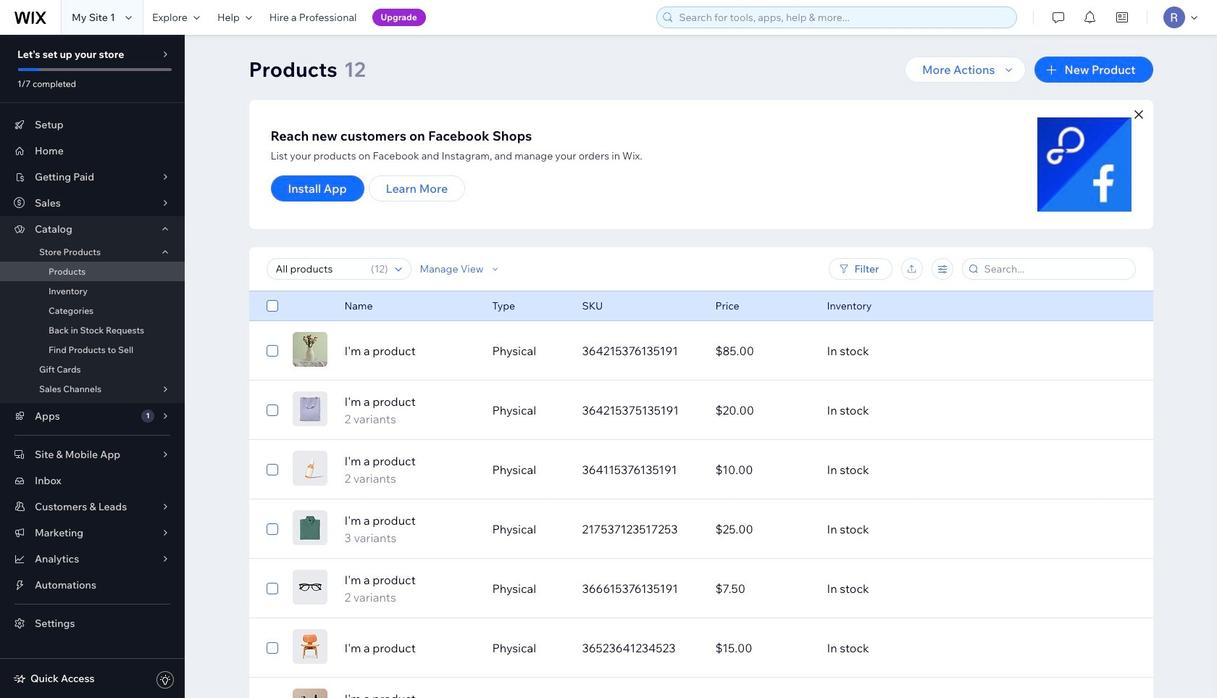Task type: vqa. For each thing, say whether or not it's contained in the screenshot.
checkbox
yes



Task type: describe. For each thing, give the bounding box(es) containing it.
Unsaved view field
[[271, 259, 367, 279]]

sidebar element
[[0, 35, 185, 698]]



Task type: locate. For each thing, give the bounding box(es) containing it.
reach new customers on facebook shops image
[[1038, 117, 1132, 212]]

Search for tools, apps, help & more... field
[[675, 7, 1013, 28]]

None checkbox
[[266, 580, 278, 597], [266, 639, 278, 657], [266, 580, 278, 597], [266, 639, 278, 657]]

None checkbox
[[266, 297, 278, 315], [266, 342, 278, 360], [266, 402, 278, 419], [266, 461, 278, 478], [266, 520, 278, 538], [266, 297, 278, 315], [266, 342, 278, 360], [266, 402, 278, 419], [266, 461, 278, 478], [266, 520, 278, 538]]

Search... field
[[980, 259, 1131, 279]]



